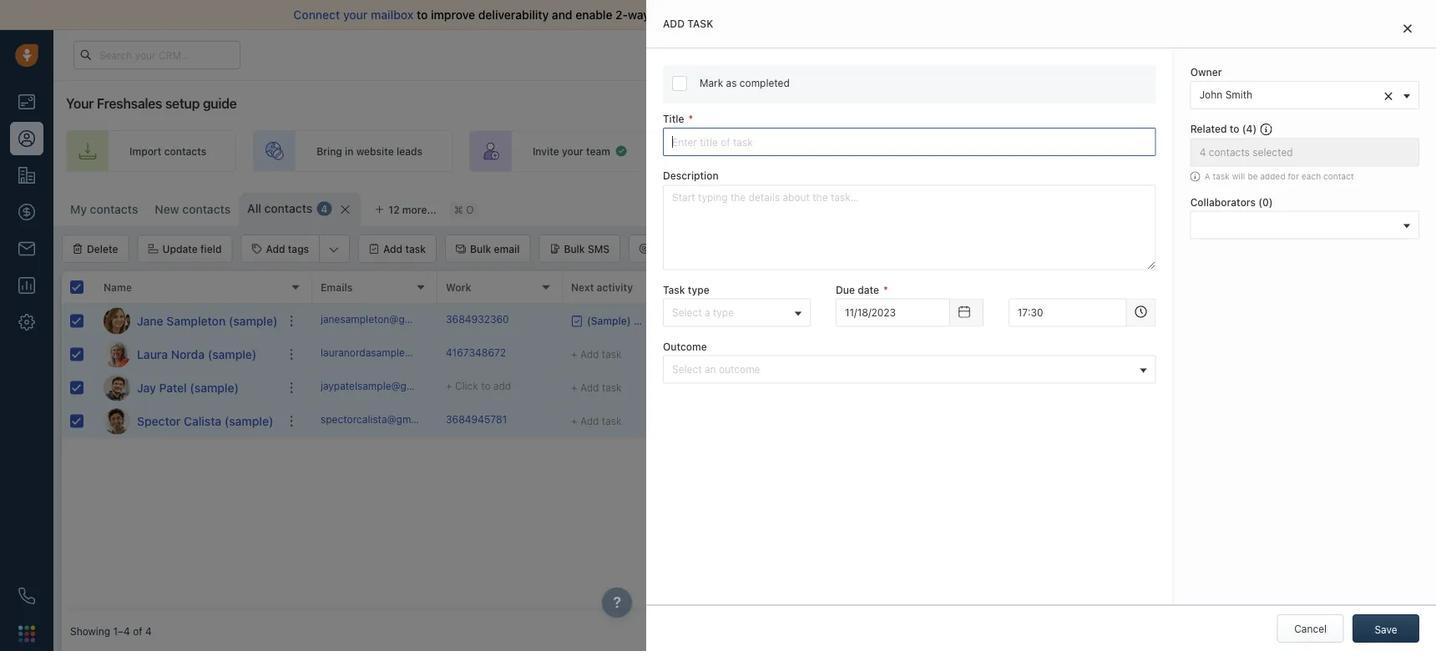 Task type: vqa. For each thing, say whether or not it's contained in the screenshot.
the bottom Import contacts
yes



Task type: describe. For each thing, give the bounding box(es) containing it.
your trial ends in 21 days
[[979, 49, 1089, 60]]

row group containing 52
[[312, 305, 1428, 438]]

bulk sms
[[564, 243, 610, 255]]

laura
[[137, 347, 168, 361]]

0 horizontal spatial )
[[1253, 123, 1257, 135]]

row group containing jane sampleton (sample)
[[62, 305, 312, 438]]

delete button
[[62, 235, 129, 263]]

bring in website leads
[[317, 145, 422, 157]]

set up your sales pipeline
[[1188, 145, 1312, 157]]

ends
[[1022, 49, 1043, 60]]

your right route
[[810, 145, 832, 157]]

1 leads from the left
[[397, 145, 422, 157]]

jay
[[137, 381, 156, 394]]

freshsales
[[97, 96, 162, 111]]

1 qualified from the top
[[1090, 315, 1132, 327]]

trial
[[1002, 49, 1019, 60]]

click for 52
[[831, 315, 854, 327]]

to inside × tab panel
[[1230, 123, 1239, 135]]

bring in website leads link
[[253, 130, 452, 172]]

4 contacts selected.
[[695, 324, 792, 335]]

all contacts 4
[[247, 202, 328, 215]]

related
[[1190, 123, 1227, 135]]

next activity
[[571, 281, 633, 293]]

sms
[[588, 243, 610, 255]]

task type
[[663, 284, 709, 295]]

j image
[[104, 374, 130, 401]]

connect your mailbox link
[[293, 8, 417, 22]]

improve
[[431, 8, 475, 22]]

plans
[[1160, 49, 1186, 61]]

0 horizontal spatial (
[[1242, 123, 1246, 135]]

customize table
[[1096, 201, 1174, 213]]

create sales sequence
[[969, 145, 1078, 157]]

selection
[[1188, 243, 1232, 255]]

container_wx8msf4aqz5i3rn1 image for 37
[[951, 349, 963, 360]]

2 leads from the left
[[769, 145, 795, 157]]

and
[[552, 8, 572, 22]]

due
[[836, 284, 855, 295]]

0 horizontal spatial of
[[133, 625, 142, 637]]

3 + add task from the top
[[571, 415, 622, 427]]

select for select an outcome
[[672, 363, 702, 375]]

bulk for bulk sms
[[564, 243, 585, 255]]

new contacts
[[155, 202, 231, 216]]

update field button
[[137, 235, 232, 263]]

4 inside grid
[[695, 324, 702, 335]]

john for 18
[[967, 382, 990, 394]]

press space to deselect this row. row containing 18
[[312, 372, 1428, 405]]

click for 18
[[831, 382, 854, 394]]

⌘ o
[[454, 204, 474, 215]]

field
[[200, 243, 222, 255]]

4167348672
[[446, 347, 506, 358]]

collaborators
[[1190, 196, 1256, 208]]

explore plans link
[[1111, 45, 1195, 65]]

activity
[[597, 281, 633, 293]]

import contacts link
[[66, 130, 236, 172]]

more...
[[402, 204, 436, 215]]

click for 37
[[831, 349, 854, 360]]

emails
[[321, 281, 353, 293]]

sampleton
[[166, 314, 226, 328]]

0
[[1262, 196, 1269, 208]]

john smith for 37
[[967, 349, 1020, 360]]

team inside route leads to your team link
[[834, 145, 858, 157]]

add tags group
[[241, 235, 350, 263]]

outcome
[[663, 341, 707, 352]]

your freshsales setup guide
[[66, 96, 237, 111]]

select a type
[[672, 306, 734, 318]]

bring
[[317, 145, 342, 157]]

set up your sales pipeline link
[[1125, 130, 1342, 172]]

jaypatelsample@gmail.com
[[321, 380, 449, 392]]

spector calista (sample) link
[[137, 413, 273, 430]]

create sales sequence link
[[905, 130, 1108, 172]]

a
[[705, 306, 710, 318]]

for
[[1288, 171, 1299, 181]]

to inside "button"
[[676, 243, 686, 255]]

press space to deselect this row. row containing jane sampleton (sample)
[[62, 305, 312, 338]]

route leads to your team
[[738, 145, 858, 157]]

your right the invite
[[562, 145, 583, 157]]

connect your mailbox to improve deliverability and enable 2-way sync of email conversations.
[[293, 8, 809, 22]]

save
[[1375, 624, 1397, 635]]

collaborators ( 0 )
[[1190, 196, 1273, 208]]

18
[[696, 380, 711, 395]]

press space to deselect this row. row containing spectorcalista@gmail.com
[[312, 405, 1428, 438]]

laura norda (sample) link
[[137, 346, 257, 363]]

grid containing 52
[[62, 270, 1428, 611]]

deliverability
[[478, 8, 549, 22]]

1 horizontal spatial of
[[682, 8, 693, 22]]

contact inside × tab panel
[[1323, 171, 1354, 181]]

bulk
[[1165, 243, 1186, 255]]

smith inside × tab panel
[[1225, 89, 1252, 101]]

4 inside all contacts 4
[[321, 203, 328, 215]]

import for 'import contacts' button
[[1216, 201, 1248, 213]]

update
[[162, 243, 198, 255]]

patel
[[159, 381, 187, 394]]

(sample) for jay patel (sample)
[[190, 381, 239, 394]]

+ click to add for 52
[[822, 315, 887, 327]]

bulk email button
[[445, 235, 530, 263]]

press space to deselect this row. row containing 52
[[312, 305, 1428, 338]]

janesampleton@gmail.com link
[[321, 312, 447, 330]]

add for 52
[[869, 315, 887, 327]]

press space to deselect this row. row containing 37
[[312, 338, 1428, 372]]

lauranordasample@gmail.com
[[321, 347, 462, 358]]

as
[[726, 77, 737, 89]]

21
[[1056, 49, 1066, 60]]

2 sales from the left
[[1247, 145, 1272, 157]]

+ click to add for 37
[[822, 349, 887, 360]]

new
[[155, 202, 179, 216]]

import contacts for import contacts link
[[129, 145, 206, 157]]

4 inside × tab panel
[[1246, 123, 1253, 135]]

1 horizontal spatial (
[[1258, 196, 1262, 208]]

press space to deselect this row. row containing jay patel (sample)
[[62, 372, 312, 405]]

cancel for cancel
[[1294, 623, 1327, 635]]

type inside button
[[713, 306, 734, 318]]

52
[[696, 313, 713, 329]]

select a type button
[[663, 298, 811, 327]]

spector calista (sample)
[[137, 414, 273, 428]]

sequence for add to sequence
[[688, 243, 735, 255]]

add to sequence group
[[629, 235, 776, 263]]

add inside × tab panel
[[663, 18, 685, 30]]

0 vertical spatial email
[[696, 8, 725, 22]]

add tags button
[[242, 235, 319, 262]]

spectorcalista@gmail.com
[[321, 414, 445, 425]]

× dialog
[[646, 0, 1436, 651]]

add to sequence button
[[630, 235, 745, 262]]

name row
[[62, 271, 312, 305]]

pipeline
[[1274, 145, 1312, 157]]

37
[[696, 346, 712, 362]]

jane
[[137, 314, 163, 328]]

your left mailbox
[[343, 8, 368, 22]]

add to sequence
[[654, 243, 735, 255]]

l image
[[104, 341, 130, 368]]



Task type: locate. For each thing, give the bounding box(es) containing it.
add contact
[[1361, 201, 1419, 213]]

(sample) right 'sampleton'
[[229, 314, 278, 328]]

2 team from the left
[[834, 145, 858, 157]]

0 vertical spatial cancel
[[1129, 243, 1162, 255]]

customize table button
[[1069, 193, 1185, 221]]

( down added
[[1258, 196, 1262, 208]]

a task will be added for each contact
[[1204, 171, 1354, 181]]

) up set up your sales pipeline
[[1253, 123, 1257, 135]]

1 horizontal spatial cancel
[[1294, 623, 1327, 635]]

2 horizontal spatial container_wx8msf4aqz5i3rn1 image
[[951, 382, 963, 394]]

add task inside × tab panel
[[663, 18, 713, 30]]

john for 37
[[967, 349, 990, 360]]

add inside group
[[654, 243, 673, 255]]

1 horizontal spatial contact
[[1382, 201, 1419, 213]]

leads right website
[[397, 145, 422, 157]]

1 vertical spatial select
[[672, 363, 702, 375]]

2 vertical spatial + click to add
[[822, 382, 887, 394]]

press space to deselect this row. row
[[62, 305, 312, 338], [312, 305, 1428, 338], [62, 338, 312, 372], [312, 338, 1428, 372], [62, 372, 312, 405], [312, 372, 1428, 405], [62, 405, 312, 438], [312, 405, 1428, 438]]

(sample) right calista
[[224, 414, 273, 428]]

1 vertical spatial contact
[[1382, 201, 1419, 213]]

of right 1–4
[[133, 625, 142, 637]]

select an outcome button
[[663, 355, 1156, 384]]

import contacts for 'import contacts' button
[[1216, 201, 1293, 213]]

4 down select a type
[[695, 324, 702, 335]]

(sample)
[[229, 314, 278, 328], [208, 347, 257, 361], [190, 381, 239, 394], [224, 414, 273, 428]]

0 horizontal spatial import
[[129, 145, 161, 157]]

way
[[628, 8, 650, 22]]

unqualified
[[1090, 382, 1144, 394]]

1 horizontal spatial bulk
[[564, 243, 585, 255]]

set
[[1188, 145, 1205, 157]]

1 vertical spatial container_wx8msf4aqz5i3rn1 image
[[571, 315, 583, 327]]

12 more... button
[[365, 198, 446, 221]]

container_wx8msf4aqz5i3rn1 image for 52
[[951, 315, 963, 327]]

john inside × tab panel
[[1199, 89, 1223, 101]]

related to ( 4 )
[[1190, 123, 1259, 135]]

None text field
[[1008, 298, 1127, 327]]

(sample) up spector calista (sample)
[[190, 381, 239, 394]]

s image
[[104, 408, 130, 435]]

1 team from the left
[[586, 145, 610, 157]]

cancel inside button
[[1294, 623, 1327, 635]]

mailbox
[[371, 8, 414, 22]]

× tab panel
[[646, 0, 1436, 651]]

select left a
[[672, 306, 702, 318]]

2 row group from the left
[[312, 305, 1428, 438]]

import contacts down the setup
[[129, 145, 206, 157]]

a
[[1204, 171, 1210, 181]]

in left 21
[[1046, 49, 1053, 60]]

1 horizontal spatial add task
[[663, 18, 713, 30]]

add task button
[[358, 235, 437, 263]]

1 vertical spatial (
[[1258, 196, 1262, 208]]

john smith
[[1199, 89, 1252, 101], [967, 315, 1020, 327], [967, 349, 1020, 360], [967, 382, 1020, 394]]

add
[[869, 315, 887, 327], [869, 349, 887, 360], [493, 380, 511, 392], [869, 382, 887, 394]]

0 horizontal spatial contact
[[1323, 171, 1354, 181]]

contact inside "button"
[[1382, 201, 1419, 213]]

1 horizontal spatial type
[[713, 306, 734, 318]]

team inside invite your team link
[[586, 145, 610, 157]]

update field
[[162, 243, 222, 255]]

( up set up your sales pipeline
[[1242, 123, 1246, 135]]

2 + click to add from the top
[[822, 349, 887, 360]]

import down your freshsales setup guide
[[129, 145, 161, 157]]

contact
[[1323, 171, 1354, 181], [1382, 201, 1419, 213]]

sequence up score
[[688, 243, 735, 255]]

1 vertical spatial cancel
[[1294, 623, 1327, 635]]

add for 37
[[869, 349, 887, 360]]

none search field inside × tab panel
[[1195, 217, 1398, 234]]

guide
[[203, 96, 237, 111]]

Title text field
[[663, 128, 1156, 156]]

0 vertical spatial type
[[688, 284, 709, 295]]

email inside bulk email button
[[494, 243, 520, 255]]

email
[[696, 8, 725, 22], [494, 243, 520, 255]]

container_wx8msf4aqz5i3rn1 image
[[614, 144, 628, 158], [571, 315, 583, 327], [951, 382, 963, 394]]

1 vertical spatial in
[[345, 145, 354, 157]]

showing 1–4 of 4
[[70, 625, 152, 637]]

1 horizontal spatial email
[[696, 8, 725, 22]]

0 vertical spatial import
[[129, 145, 161, 157]]

1 + add task from the top
[[571, 349, 622, 360]]

1 vertical spatial of
[[133, 625, 142, 637]]

1 horizontal spatial )
[[1269, 196, 1273, 208]]

your for your trial ends in 21 days
[[979, 49, 1000, 60]]

cancel for cancel bulk selection
[[1129, 243, 1162, 255]]

1 select from the top
[[672, 306, 702, 318]]

press space to deselect this row. row containing laura norda (sample)
[[62, 338, 312, 372]]

selected.
[[748, 324, 792, 335]]

1 sales from the left
[[1004, 145, 1029, 157]]

tags
[[822, 281, 845, 293]]

john smith inside × tab panel
[[1199, 89, 1252, 101]]

1 horizontal spatial import contacts
[[1216, 201, 1293, 213]]

(sample) inside "link"
[[208, 347, 257, 361]]

0 horizontal spatial your
[[66, 96, 94, 111]]

email image
[[1271, 48, 1282, 62]]

contacts right all
[[264, 202, 313, 215]]

j image
[[104, 308, 130, 334]]

of right "sync"
[[682, 8, 693, 22]]

spectorcalista@gmail.com 3684945781
[[321, 414, 507, 425]]

press space to deselect this row. row containing spector calista (sample)
[[62, 405, 312, 438]]

0 vertical spatial select
[[672, 306, 702, 318]]

0 vertical spatial qualified
[[1090, 315, 1132, 327]]

Start typing the details about the task… text field
[[663, 185, 1156, 270]]

tags
[[288, 243, 309, 255]]

outcome
[[719, 363, 760, 375]]

1 vertical spatial type
[[713, 306, 734, 318]]

1 + click to add from the top
[[822, 315, 887, 327]]

import down will at right top
[[1216, 201, 1248, 213]]

my contacts
[[70, 202, 138, 216]]

in right the bring
[[345, 145, 354, 157]]

0 vertical spatial import contacts
[[129, 145, 206, 157]]

import contacts group
[[1193, 193, 1330, 221]]

2 qualified from the top
[[1090, 349, 1132, 360]]

1 horizontal spatial leads
[[769, 145, 795, 157]]

2 + add task from the top
[[571, 382, 622, 394]]

added
[[1260, 171, 1285, 181]]

0 vertical spatial your
[[979, 49, 1000, 60]]

norda
[[171, 347, 205, 361]]

import contacts inside button
[[1216, 201, 1293, 213]]

smith for 52
[[993, 315, 1020, 327]]

import contacts
[[129, 145, 206, 157], [1216, 201, 1293, 213]]

bulk email
[[470, 243, 520, 255]]

1 vertical spatial qualified
[[1090, 349, 1132, 360]]

add task right way
[[663, 18, 713, 30]]

jaypatelsample@gmail.com link
[[321, 379, 449, 397]]

0 horizontal spatial container_wx8msf4aqz5i3rn1 image
[[571, 315, 583, 327]]

Search your CRM... text field
[[73, 41, 240, 69]]

bulk inside button
[[564, 243, 585, 255]]

1 vertical spatial add task
[[383, 243, 426, 255]]

contacts down the setup
[[164, 145, 206, 157]]

in
[[1046, 49, 1053, 60], [345, 145, 354, 157]]

showing
[[70, 625, 110, 637]]

⌘
[[454, 204, 463, 215]]

0 vertical spatial add task
[[663, 18, 713, 30]]

1 bulk from the left
[[470, 243, 491, 255]]

contacts right new
[[182, 202, 231, 216]]

1 vertical spatial email
[[494, 243, 520, 255]]

container_wx8msf4aqz5i3rn1 image inside invite your team link
[[614, 144, 628, 158]]

completed
[[740, 77, 790, 89]]

connect
[[293, 8, 340, 22]]

mark as completed
[[700, 77, 790, 89]]

type up select a type
[[688, 284, 709, 295]]

up
[[1207, 145, 1220, 157]]

0 horizontal spatial add task
[[383, 243, 426, 255]]

row group
[[62, 305, 312, 438], [312, 305, 1428, 438]]

smith for 37
[[993, 349, 1020, 360]]

leads
[[397, 145, 422, 157], [769, 145, 795, 157]]

type right a
[[713, 306, 734, 318]]

sales right create
[[1004, 145, 1029, 157]]

0 horizontal spatial email
[[494, 243, 520, 255]]

bulk down the o
[[470, 243, 491, 255]]

2 select from the top
[[672, 363, 702, 375]]

phone image
[[18, 588, 35, 604]]

contacts
[[164, 145, 206, 157], [1251, 201, 1293, 213], [264, 202, 313, 215], [90, 202, 138, 216], [182, 202, 231, 216], [704, 324, 745, 335]]

0 horizontal spatial type
[[688, 284, 709, 295]]

cancel bulk selection
[[1129, 243, 1232, 255]]

of
[[682, 8, 693, 22], [133, 625, 142, 637]]

sequence right create
[[1031, 145, 1078, 157]]

0 horizontal spatial in
[[345, 145, 354, 157]]

1 horizontal spatial in
[[1046, 49, 1053, 60]]

add inside 'button'
[[383, 243, 403, 255]]

(sample) down jane sampleton (sample) link
[[208, 347, 257, 361]]

0 horizontal spatial sequence
[[688, 243, 735, 255]]

1 container_wx8msf4aqz5i3rn1 image from the top
[[951, 315, 963, 327]]

all contacts link
[[247, 200, 313, 217]]

0 horizontal spatial team
[[586, 145, 610, 157]]

None text field
[[1190, 138, 1419, 166]]

sales up 'be'
[[1247, 145, 1272, 157]]

contacts right my on the top left of the page
[[90, 202, 138, 216]]

import contacts down 'be'
[[1216, 201, 1293, 213]]

jane sampleton (sample)
[[137, 314, 278, 328]]

0 horizontal spatial import contacts
[[129, 145, 206, 157]]

) down added
[[1269, 196, 1273, 208]]

2 container_wx8msf4aqz5i3rn1 image from the top
[[951, 349, 963, 360]]

3 + click to add from the top
[[822, 382, 887, 394]]

add task down 12 more... "button"
[[383, 243, 426, 255]]

next
[[571, 281, 594, 293]]

1 vertical spatial )
[[1269, 196, 1273, 208]]

1 vertical spatial your
[[66, 96, 94, 111]]

1 vertical spatial + add task
[[571, 382, 622, 394]]

phone element
[[10, 579, 43, 613]]

contacts inside button
[[1251, 201, 1293, 213]]

-- text field
[[836, 298, 950, 327]]

0 vertical spatial + click to add
[[822, 315, 887, 327]]

3684945781 link
[[446, 412, 507, 430]]

bulk
[[470, 243, 491, 255], [564, 243, 585, 255]]

description
[[663, 170, 719, 182]]

mark
[[700, 77, 723, 89]]

select an outcome
[[672, 363, 760, 375]]

cancel left save button
[[1294, 623, 1327, 635]]

1 horizontal spatial import
[[1216, 201, 1248, 213]]

bulk inside button
[[470, 243, 491, 255]]

+ add task for 18
[[571, 382, 622, 394]]

0 vertical spatial (
[[1242, 123, 1246, 135]]

2-
[[615, 8, 628, 22]]

type
[[688, 284, 709, 295], [713, 306, 734, 318]]

0 horizontal spatial cancel
[[1129, 243, 1162, 255]]

john smith for 52
[[967, 315, 1020, 327]]

due date
[[836, 284, 879, 295]]

route
[[738, 145, 766, 157]]

your for your freshsales setup guide
[[66, 96, 94, 111]]

0 horizontal spatial bulk
[[470, 243, 491, 255]]

0 vertical spatial sequence
[[1031, 145, 1078, 157]]

(sample) for jane sampleton (sample)
[[229, 314, 278, 328]]

1 horizontal spatial sequence
[[1031, 145, 1078, 157]]

table
[[1150, 201, 1174, 213]]

1 vertical spatial sequence
[[688, 243, 735, 255]]

12 more...
[[389, 204, 436, 215]]

my
[[70, 202, 87, 216]]

add for 18
[[869, 382, 887, 394]]

1–4
[[113, 625, 130, 637]]

import inside button
[[1216, 201, 1248, 213]]

12
[[389, 204, 400, 215]]

jane sampleton (sample) link
[[137, 313, 278, 329]]

select down outcome
[[672, 363, 702, 375]]

your left trial
[[979, 49, 1000, 60]]

4 up set up your sales pipeline
[[1246, 123, 1253, 135]]

sequence inside "button"
[[688, 243, 735, 255]]

my contacts button
[[62, 193, 146, 226], [70, 202, 138, 216]]

2 bulk from the left
[[564, 243, 585, 255]]

create
[[969, 145, 1001, 157]]

1 vertical spatial import
[[1216, 201, 1248, 213]]

jay patel (sample)
[[137, 381, 239, 394]]

add task inside 'button'
[[383, 243, 426, 255]]

leads right route
[[769, 145, 795, 157]]

spectorcalista@gmail.com link
[[321, 412, 445, 430]]

your right up at the right of the page
[[1222, 145, 1244, 157]]

laura norda (sample)
[[137, 347, 257, 361]]

smith for 18
[[993, 382, 1020, 394]]

select for select a type
[[672, 306, 702, 318]]

bulk left sms
[[564, 243, 585, 255]]

grid
[[62, 270, 1428, 611]]

name
[[104, 281, 132, 293]]

2 vertical spatial + add task
[[571, 415, 622, 427]]

1 horizontal spatial team
[[834, 145, 858, 157]]

1 horizontal spatial container_wx8msf4aqz5i3rn1 image
[[614, 144, 628, 158]]

cell
[[1189, 305, 1314, 337], [1314, 305, 1428, 337], [1189, 338, 1314, 371], [1314, 338, 1428, 371], [1189, 372, 1314, 404], [1314, 372, 1428, 404], [688, 405, 813, 437], [813, 405, 938, 437], [938, 405, 1064, 437], [1189, 405, 1314, 437], [1314, 405, 1428, 437]]

1 vertical spatial import contacts
[[1216, 201, 1293, 213]]

sales
[[1004, 145, 1029, 157], [1247, 145, 1272, 157]]

1 horizontal spatial sales
[[1247, 145, 1272, 157]]

(sample) for laura norda (sample)
[[208, 347, 257, 361]]

each
[[1302, 171, 1321, 181]]

3684932360
[[446, 313, 509, 325]]

+ click to add for 18
[[822, 382, 887, 394]]

contacts inside grid
[[704, 324, 745, 335]]

1 vertical spatial + click to add
[[822, 349, 887, 360]]

0 vertical spatial of
[[682, 8, 693, 22]]

john for 52
[[967, 315, 990, 327]]

close image
[[1403, 23, 1412, 33]]

days
[[1069, 49, 1089, 60]]

0 vertical spatial contact
[[1323, 171, 1354, 181]]

+ add task for 37
[[571, 349, 622, 360]]

cancel left bulk
[[1129, 243, 1162, 255]]

4 right 1–4
[[145, 625, 152, 637]]

freshworks switcher image
[[18, 626, 35, 642]]

0 horizontal spatial leads
[[397, 145, 422, 157]]

0 vertical spatial )
[[1253, 123, 1257, 135]]

4 right 'all contacts' link
[[321, 203, 328, 215]]

0 vertical spatial in
[[1046, 49, 1053, 60]]

None search field
[[1195, 217, 1398, 234]]

your left "freshsales"
[[66, 96, 94, 111]]

0 vertical spatial container_wx8msf4aqz5i3rn1 image
[[614, 144, 628, 158]]

invite
[[533, 145, 559, 157]]

task inside add task 'button'
[[405, 243, 426, 255]]

(sample) for spector calista (sample)
[[224, 414, 273, 428]]

import for import contacts link
[[129, 145, 161, 157]]

contacts down a
[[704, 324, 745, 335]]

sequence for create sales sequence
[[1031, 145, 1078, 157]]

0 vertical spatial container_wx8msf4aqz5i3rn1 image
[[951, 315, 963, 327]]

0 horizontal spatial sales
[[1004, 145, 1029, 157]]

contacts down added
[[1251, 201, 1293, 213]]

0 vertical spatial + add task
[[571, 349, 622, 360]]

2 vertical spatial container_wx8msf4aqz5i3rn1 image
[[951, 382, 963, 394]]

jaypatelsample@gmail.com + click to add
[[321, 380, 511, 392]]

angle down image
[[329, 241, 339, 258]]

john
[[1199, 89, 1223, 101], [967, 315, 990, 327], [967, 349, 990, 360], [967, 382, 990, 394]]

jay patel (sample) link
[[137, 379, 239, 396]]

1 vertical spatial container_wx8msf4aqz5i3rn1 image
[[951, 349, 963, 360]]

bulk for bulk email
[[470, 243, 491, 255]]

will
[[1232, 171, 1245, 181]]

smith
[[1225, 89, 1252, 101], [993, 315, 1020, 327], [993, 349, 1020, 360], [993, 382, 1020, 394]]

+ click to add
[[822, 315, 887, 327], [822, 349, 887, 360], [822, 382, 887, 394]]

container_wx8msf4aqz5i3rn1 image
[[951, 315, 963, 327], [951, 349, 963, 360]]

1 horizontal spatial your
[[979, 49, 1000, 60]]

john smith for 18
[[967, 382, 1020, 394]]

add inside button
[[266, 243, 285, 255]]

1 row group from the left
[[62, 305, 312, 438]]

enable
[[575, 8, 612, 22]]



